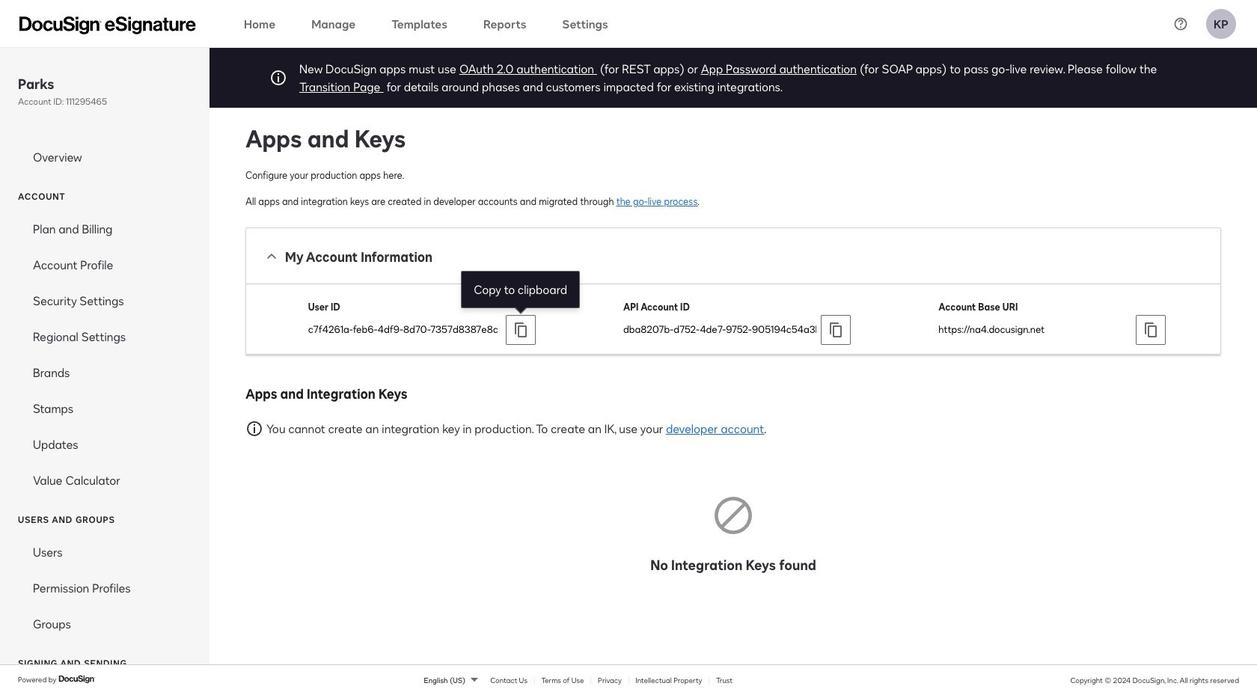 Task type: locate. For each thing, give the bounding box(es) containing it.
tooltip
[[461, 271, 580, 308]]

None field
[[308, 323, 503, 336], [624, 323, 818, 336], [939, 323, 1134, 336], [308, 323, 503, 336], [624, 323, 818, 336], [939, 323, 1134, 336]]

docusign admin image
[[19, 16, 196, 34]]



Task type: describe. For each thing, give the bounding box(es) containing it.
users and groups element
[[0, 535, 210, 642]]

docusign image
[[58, 674, 96, 686]]

account element
[[0, 211, 210, 499]]



Task type: vqa. For each thing, say whether or not it's contained in the screenshot.
text box
no



